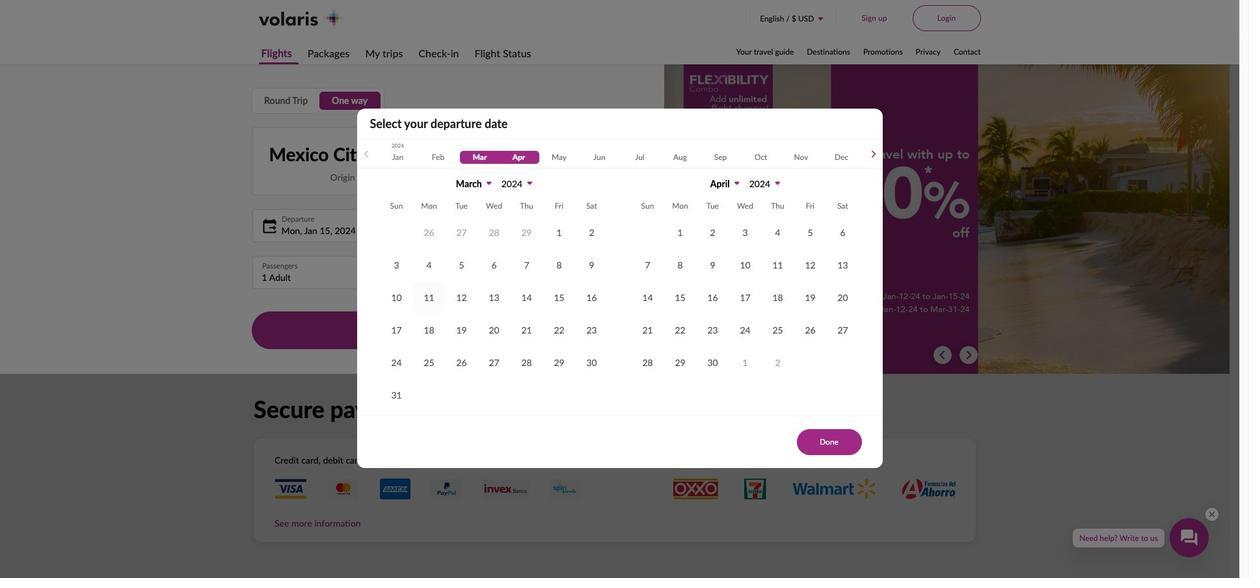 Task type: describe. For each thing, give the bounding box(es) containing it.
airplane_horizontal image
[[465, 324, 481, 340]]

Passengers text field
[[252, 256, 434, 303]]

close image
[[1206, 508, 1219, 521]]

change trip type group
[[252, 88, 384, 114]]

arrow_down image
[[815, 8, 830, 24]]



Task type: locate. For each thing, give the bounding box(es) containing it.
region
[[254, 395, 976, 543]]

need help? write to us image
[[1170, 519, 1209, 558]]

None field
[[282, 225, 408, 236], [479, 225, 606, 236], [262, 272, 418, 283], [282, 225, 408, 236], [479, 225, 606, 236], [262, 272, 418, 283]]

arrow drop down image
[[417, 256, 433, 288]]

tab panel
[[0, 0, 1230, 374], [0, 0, 1230, 374], [0, 0, 1230, 374], [0, 0, 1230, 374], [0, 64, 1231, 374]]

tab list
[[259, 36, 981, 69]]

date range icon image
[[262, 217, 278, 234], [460, 217, 476, 234], [262, 219, 278, 234], [460, 219, 476, 234]]

volaris logo image
[[259, 8, 345, 29]]



